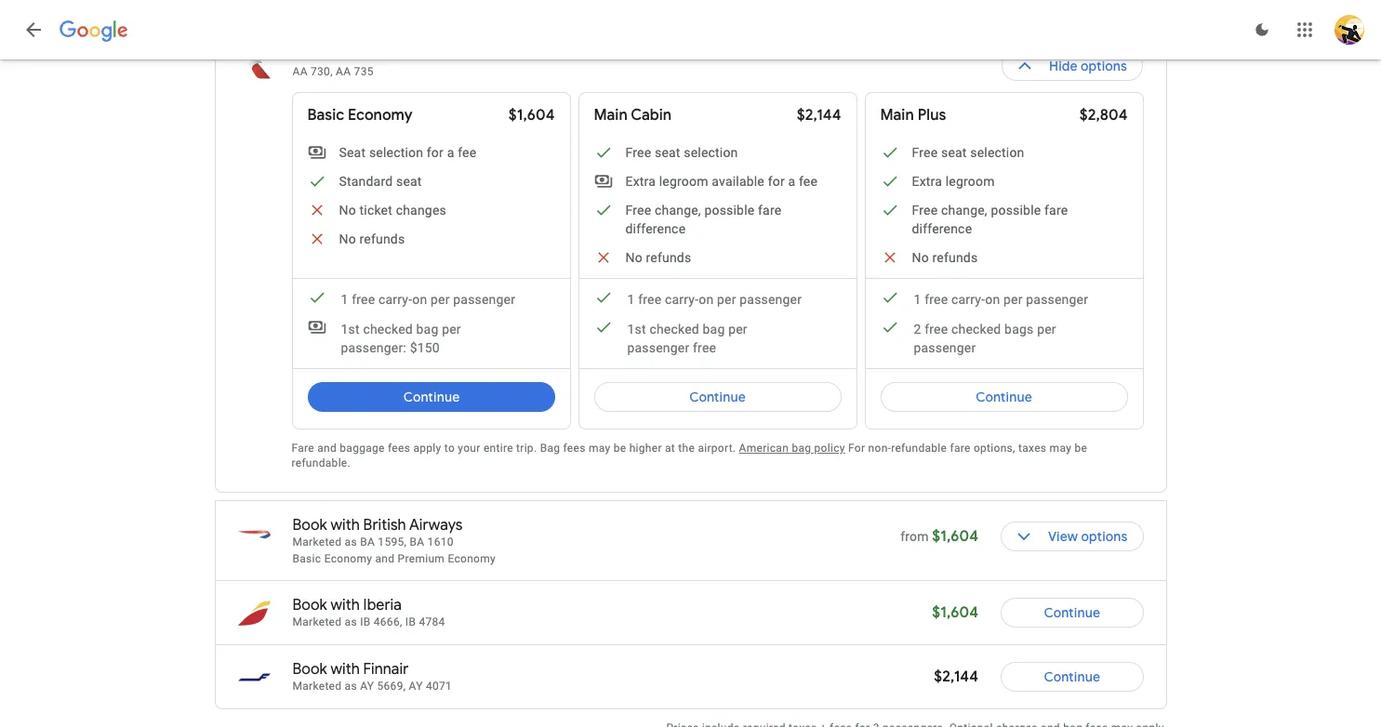 Task type: vqa. For each thing, say whether or not it's contained in the screenshot.
field inside the Search Google Maps field
no



Task type: locate. For each thing, give the bounding box(es) containing it.
free for economy
[[352, 292, 375, 307]]

1 horizontal spatial 1
[[627, 292, 635, 307]]

bag inside 1st checked bag per passenger free
[[703, 322, 725, 337]]

basic
[[307, 106, 344, 125], [292, 552, 321, 565]]

difference down extra legroom
[[912, 221, 972, 236]]

aa left 735
[[336, 65, 351, 78]]

change, for main cabin
[[655, 203, 701, 218]]

1 aa from the left
[[292, 65, 308, 78]]

extra for cabin
[[625, 174, 656, 189]]

no for main plus
[[912, 250, 929, 265]]

3 book from the top
[[292, 596, 327, 615]]

1 free change, possible fare difference from the left
[[625, 203, 782, 236]]

checked inside 1st checked bag per passenger free
[[650, 322, 699, 337]]

checked inside 1st checked bag per passenger:
[[363, 322, 413, 337]]

change, down extra legroom available for a fee in the top of the page
[[655, 203, 701, 218]]

checked for cabin
[[650, 322, 699, 337]]

1 vertical spatial marketed
[[292, 616, 342, 629]]

fee
[[458, 145, 476, 160], [799, 174, 818, 189]]

cabin
[[631, 106, 672, 125]]

free down plus
[[912, 145, 938, 160]]

with inside book with finnair marketed as ay 5669, ay 4071
[[331, 660, 360, 679]]

refunds down ticket
[[359, 232, 405, 246]]

1st
[[341, 322, 360, 337], [627, 322, 646, 337]]

2 horizontal spatial selection
[[970, 145, 1024, 160]]

0 horizontal spatial no refunds
[[339, 232, 405, 246]]

book for book with american
[[292, 46, 327, 64]]

with left iberia
[[331, 596, 360, 615]]

first checked bag costs 150 us dollars per passenger element
[[307, 318, 525, 357]]

free change, possible fare difference down extra legroom available for a fee in the top of the page
[[625, 203, 782, 236]]

1 up 1st checked bag per passenger free
[[627, 292, 635, 307]]

on up first checked bag per passenger is free element
[[699, 292, 714, 307]]

be left higher
[[614, 442, 626, 455]]

no refunds up 1st checked bag per passenger free
[[625, 250, 691, 265]]

book down refundable.
[[292, 516, 327, 535]]

as left 4666,
[[345, 616, 357, 629]]

2 selection from the left
[[684, 145, 738, 160]]

2 possible from the left
[[991, 203, 1041, 218]]

3 with from the top
[[331, 596, 360, 615]]

marketed
[[292, 536, 342, 549], [292, 616, 342, 629], [292, 680, 342, 693]]

1 up passenger:
[[341, 292, 348, 307]]

1 horizontal spatial may
[[1050, 442, 1071, 455]]

1 vertical spatial options
[[1081, 528, 1128, 545]]

ib left the 4784
[[405, 616, 416, 629]]

2 may from the left
[[1050, 442, 1071, 455]]

free inside 2 free checked bags per passenger
[[925, 322, 948, 337]]

3 marketed from the top
[[292, 680, 342, 693]]

carry- up 1st checked bag per passenger free
[[665, 292, 699, 307]]

0 vertical spatial and
[[317, 442, 337, 455]]

1 free carry-on per passenger up bags
[[914, 292, 1088, 307]]

seat up extra legroom
[[941, 145, 967, 160]]

1 book from the top
[[292, 46, 327, 64]]

passenger for $2,144
[[740, 292, 802, 307]]

legroom for main cabin
[[659, 174, 708, 189]]

2 with from the top
[[331, 516, 360, 535]]

main left cabin on the top left of page
[[594, 106, 628, 125]]

1 free carry-on per passenger up first checked bag costs 150 us dollars per passenger element
[[341, 292, 515, 307]]

selection up extra legroom
[[970, 145, 1024, 160]]

as inside book with finnair marketed as ay 5669, ay 4071
[[345, 680, 357, 693]]

ay left 4071
[[409, 680, 423, 693]]

with inside book with american aa 730, aa 735
[[331, 46, 360, 64]]

1 horizontal spatial ay
[[409, 680, 423, 693]]

legroom left available
[[659, 174, 708, 189]]

book for book with finnair
[[292, 660, 327, 679]]

marketed for book with iberia
[[292, 616, 342, 629]]

1 horizontal spatial and
[[375, 552, 395, 565]]

may left higher
[[589, 442, 611, 455]]

marketed left 4666,
[[292, 616, 342, 629]]

seat
[[655, 145, 680, 160], [941, 145, 967, 160], [396, 174, 422, 189]]

1 horizontal spatial a
[[788, 174, 795, 189]]

marketed inside the book with iberia marketed as ib 4666, ib 4784
[[292, 616, 342, 629]]

with inside 'book with british airways marketed as ba 1595, ba 1610'
[[331, 516, 360, 535]]

basic economy
[[307, 106, 413, 125]]

refunds
[[359, 232, 405, 246], [646, 250, 691, 265], [932, 250, 978, 265]]

economy
[[348, 106, 413, 125], [324, 552, 372, 565], [448, 552, 496, 565]]

0 vertical spatial basic
[[307, 106, 344, 125]]

no refunds down ticket
[[339, 232, 405, 246]]

1 horizontal spatial fees
[[563, 442, 586, 455]]

with left british
[[331, 516, 360, 535]]

1 free seat selection from the left
[[625, 145, 738, 160]]

1 vertical spatial basic
[[292, 552, 321, 565]]

4 book from the top
[[292, 660, 327, 679]]

0 horizontal spatial fees
[[388, 442, 410, 455]]

0 horizontal spatial main
[[594, 106, 628, 125]]

1st for economy
[[341, 322, 360, 337]]

on up 2 free checked bags per passenger
[[985, 292, 1000, 307]]

may inside for non-refundable fare options, taxes may be refundable.
[[1050, 442, 1071, 455]]

1595,
[[378, 536, 407, 549]]

1 horizontal spatial ba
[[410, 536, 424, 549]]

free seat selection down cabin on the top left of page
[[625, 145, 738, 160]]

be inside for non-refundable fare options, taxes may be refundable.
[[1075, 442, 1087, 455]]

735
[[354, 65, 374, 78]]

2 vertical spatial marketed
[[292, 680, 342, 693]]

0 horizontal spatial 1 free carry-on per passenger
[[341, 292, 515, 307]]

1 horizontal spatial difference
[[912, 221, 972, 236]]

2 horizontal spatial fare
[[1044, 203, 1068, 218]]

as inside the book with iberia marketed as ib 4666, ib 4784
[[345, 616, 357, 629]]

1 for plus
[[914, 292, 921, 307]]

2 horizontal spatial no refunds
[[912, 250, 978, 265]]

1 horizontal spatial free change, possible fare difference
[[912, 203, 1068, 236]]

for up changes at the left top
[[427, 145, 444, 160]]

free down extra legroom
[[912, 203, 938, 218]]

2 horizontal spatial carry-
[[951, 292, 985, 307]]

changes
[[396, 203, 446, 218]]

with left finnair on the bottom left of page
[[331, 660, 360, 679]]

continue button
[[307, 375, 555, 419], [594, 375, 841, 419], [880, 375, 1128, 419], [1001, 591, 1143, 635], [1001, 655, 1143, 699]]

no refunds for cabin
[[625, 250, 691, 265]]

selection up standard seat
[[369, 145, 423, 160]]

with up the flight numbers aa 730, aa 735 text box
[[331, 46, 360, 64]]

checked
[[363, 322, 413, 337], [650, 322, 699, 337], [951, 322, 1001, 337]]

2 horizontal spatial 1
[[914, 292, 921, 307]]

1 vertical spatial a
[[788, 174, 795, 189]]

book inside 'book with british airways marketed as ba 1595, ba 1610'
[[292, 516, 327, 535]]

1 1 from the left
[[341, 292, 348, 307]]

1 vertical spatial for
[[768, 174, 785, 189]]

may
[[589, 442, 611, 455], [1050, 442, 1071, 455]]

for
[[427, 145, 444, 160], [768, 174, 785, 189]]

2 be from the left
[[1075, 442, 1087, 455]]

ba down british
[[360, 536, 375, 549]]

0 horizontal spatial checked
[[363, 322, 413, 337]]

1 horizontal spatial possible
[[991, 203, 1041, 218]]

2 marketed from the top
[[292, 616, 342, 629]]

1 free carry-on per passenger up first checked bag per passenger is free element
[[627, 292, 802, 307]]

free change, possible fare difference for main plus
[[912, 203, 1068, 236]]

1 as from the top
[[345, 536, 357, 549]]

to
[[444, 442, 455, 455]]

3 1 free carry-on per passenger from the left
[[914, 292, 1088, 307]]

2 horizontal spatial refunds
[[932, 250, 978, 265]]

0 horizontal spatial fare
[[758, 203, 782, 218]]

1 vertical spatial american
[[739, 442, 789, 455]]

seat for main plus
[[941, 145, 967, 160]]

4666,
[[374, 616, 402, 629]]

possible
[[704, 203, 755, 218], [991, 203, 1041, 218]]

1 may from the left
[[589, 442, 611, 455]]

1st for cabin
[[627, 322, 646, 337]]

1 horizontal spatial selection
[[684, 145, 738, 160]]

bag
[[416, 322, 438, 337], [703, 322, 725, 337], [792, 442, 811, 455]]

extra down plus
[[912, 174, 942, 189]]

1 horizontal spatial on
[[699, 292, 714, 307]]

per
[[431, 292, 450, 307], [717, 292, 736, 307], [1003, 292, 1023, 307], [442, 322, 461, 337], [728, 322, 747, 337], [1037, 322, 1056, 337]]

difference for main cabin
[[625, 221, 686, 236]]

3 on from the left
[[985, 292, 1000, 307]]

with for iberia
[[331, 596, 360, 615]]

3 as from the top
[[345, 680, 357, 693]]

aa
[[292, 65, 308, 78], [336, 65, 351, 78]]

free
[[352, 292, 375, 307], [638, 292, 662, 307], [925, 292, 948, 307], [925, 322, 948, 337], [693, 340, 716, 355]]

ay
[[360, 680, 374, 693], [409, 680, 423, 693]]

basic down 730,
[[307, 106, 344, 125]]

0 horizontal spatial a
[[447, 145, 454, 160]]

on up first checked bag costs 150 us dollars per passenger element
[[412, 292, 427, 307]]

passenger for $1,604
[[453, 292, 515, 307]]

1 selection from the left
[[369, 145, 423, 160]]

0 vertical spatial options
[[1081, 58, 1128, 74]]

per inside 2 free checked bags per passenger
[[1037, 322, 1056, 337]]

2 horizontal spatial 1 free carry-on per passenger
[[914, 292, 1088, 307]]

plus
[[918, 106, 946, 125]]

1 horizontal spatial free seat selection
[[912, 145, 1024, 160]]

1 horizontal spatial fare
[[950, 442, 971, 455]]

free seat selection
[[625, 145, 738, 160], [912, 145, 1024, 160]]

economy up seat selection for a fee
[[348, 106, 413, 125]]

main
[[594, 106, 628, 125], [880, 106, 914, 125]]

possible down extra legroom available for a fee in the top of the page
[[704, 203, 755, 218]]

first checked bag per passenger is free element
[[594, 318, 811, 357]]

book inside the book with iberia marketed as ib 4666, ib 4784
[[292, 596, 327, 615]]

1 free carry-on per passenger for basic economy
[[341, 292, 515, 307]]

3 carry- from the left
[[951, 292, 985, 307]]

fees right bag
[[563, 442, 586, 455]]

1 on from the left
[[412, 292, 427, 307]]

book inside book with finnair marketed as ay 5669, ay 4071
[[292, 660, 327, 679]]

no refunds up '2'
[[912, 250, 978, 265]]

ba
[[360, 536, 375, 549], [410, 536, 424, 549]]

with for british
[[331, 516, 360, 535]]

economy down 'book with british airways marketed as ba 1595, ba 1610'
[[324, 552, 372, 565]]

on for cabin
[[699, 292, 714, 307]]

0 vertical spatial american
[[363, 46, 428, 64]]

1 horizontal spatial ib
[[405, 616, 416, 629]]

1 extra from the left
[[625, 174, 656, 189]]

0 vertical spatial as
[[345, 536, 357, 549]]

fare for $2,144
[[758, 203, 782, 218]]

1 horizontal spatial refunds
[[646, 250, 691, 265]]

change appearance image
[[1240, 7, 1284, 52]]

carry-
[[378, 292, 412, 307], [665, 292, 699, 307], [951, 292, 985, 307]]

change,
[[655, 203, 701, 218], [941, 203, 987, 218]]

2 vertical spatial as
[[345, 680, 357, 693]]

hide options button
[[1002, 44, 1143, 88]]

0 horizontal spatial legroom
[[659, 174, 708, 189]]

0 horizontal spatial $2,144
[[797, 106, 841, 125]]

3 1 from the left
[[914, 292, 921, 307]]

carry- for basic economy
[[378, 292, 412, 307]]

1 ba from the left
[[360, 536, 375, 549]]

1 vertical spatial $2,144
[[934, 668, 978, 686]]

1
[[341, 292, 348, 307], [627, 292, 635, 307], [914, 292, 921, 307]]

as left 5669,
[[345, 680, 357, 693]]

bag
[[540, 442, 560, 455]]

0 horizontal spatial 1st
[[341, 322, 360, 337]]

2
[[914, 322, 921, 337]]

legroom for main plus
[[946, 174, 995, 189]]

fees left apply
[[388, 442, 410, 455]]

2 difference from the left
[[912, 221, 972, 236]]

0 vertical spatial a
[[447, 145, 454, 160]]

2 checked from the left
[[650, 322, 699, 337]]

0 horizontal spatial american
[[363, 46, 428, 64]]

economy for basic economy and premium economy
[[324, 552, 372, 565]]

refunds for basic economy
[[359, 232, 405, 246]]

carry- for main plus
[[951, 292, 985, 307]]

as left 1595,
[[345, 536, 357, 549]]

0 horizontal spatial ib
[[360, 616, 371, 629]]

0 vertical spatial fee
[[458, 145, 476, 160]]

fees
[[388, 442, 410, 455], [563, 442, 586, 455]]

1 difference from the left
[[625, 221, 686, 236]]

1st inside 1st checked bag per passenger free
[[627, 322, 646, 337]]

1 free carry-on per passenger for main cabin
[[627, 292, 802, 307]]

legroom
[[659, 174, 708, 189], [946, 174, 995, 189]]

2 as from the top
[[345, 616, 357, 629]]

1 horizontal spatial extra
[[912, 174, 942, 189]]

0 horizontal spatial change,
[[655, 203, 701, 218]]

options right hide
[[1081, 58, 1128, 74]]

2 ba from the left
[[410, 536, 424, 549]]

0 horizontal spatial ay
[[360, 680, 374, 693]]

free seat selection for main cabin
[[625, 145, 738, 160]]

marketed left 1595,
[[292, 536, 342, 549]]

book inside book with american aa 730, aa 735
[[292, 46, 327, 64]]

carry- up 2 free checked bags per passenger
[[951, 292, 985, 307]]

difference
[[625, 221, 686, 236], [912, 221, 972, 236]]

refunds for main cabin
[[646, 250, 691, 265]]

1 horizontal spatial seat
[[655, 145, 680, 160]]

1 carry- from the left
[[378, 292, 412, 307]]

$2,804
[[1079, 106, 1128, 125]]

standard seat
[[339, 174, 422, 189]]

1 change, from the left
[[655, 203, 701, 218]]

0 horizontal spatial selection
[[369, 145, 423, 160]]

1 horizontal spatial $2,144
[[934, 668, 978, 686]]

1 for economy
[[341, 292, 348, 307]]

0 horizontal spatial 1
[[341, 292, 348, 307]]

0 horizontal spatial free seat selection
[[625, 145, 738, 160]]

1 with from the top
[[331, 46, 360, 64]]

marketed left 5669,
[[292, 680, 342, 693]]

passenger for $2,804
[[1026, 292, 1088, 307]]

and
[[317, 442, 337, 455], [375, 552, 395, 565]]

1 horizontal spatial checked
[[650, 322, 699, 337]]

ay left 5669,
[[360, 680, 374, 693]]

carry- up 1st checked bag per passenger:
[[378, 292, 412, 307]]

2 extra from the left
[[912, 174, 942, 189]]

be right taxes
[[1075, 442, 1087, 455]]

1 legroom from the left
[[659, 174, 708, 189]]

refunds for main plus
[[932, 250, 978, 265]]

ib left 4666,
[[360, 616, 371, 629]]

1 checked from the left
[[363, 322, 413, 337]]

2 1 from the left
[[627, 292, 635, 307]]

free for plus
[[925, 292, 948, 307]]

0 horizontal spatial refunds
[[359, 232, 405, 246]]

0 horizontal spatial ba
[[360, 536, 375, 549]]

bag inside 1st checked bag per passenger:
[[416, 322, 438, 337]]

no
[[339, 203, 356, 218], [339, 232, 356, 246], [625, 250, 643, 265], [912, 250, 929, 265]]

as for iberia
[[345, 616, 357, 629]]

1 free carry-on per passenger
[[341, 292, 515, 307], [627, 292, 802, 307], [914, 292, 1088, 307]]

$2,144
[[797, 106, 841, 125], [934, 668, 978, 686]]

0 horizontal spatial difference
[[625, 221, 686, 236]]

legroom down plus
[[946, 174, 995, 189]]

book left iberia
[[292, 596, 327, 615]]

1 horizontal spatial 1st
[[627, 322, 646, 337]]

1 horizontal spatial no refunds
[[625, 250, 691, 265]]

from $1,604
[[900, 527, 978, 546]]

2 1 free carry-on per passenger from the left
[[627, 292, 802, 307]]

ticket
[[359, 203, 392, 218]]

1 horizontal spatial for
[[768, 174, 785, 189]]

2 on from the left
[[699, 292, 714, 307]]

1 1 free carry-on per passenger from the left
[[341, 292, 515, 307]]

book left finnair on the bottom left of page
[[292, 660, 327, 679]]

$1,604
[[509, 106, 555, 125], [932, 527, 978, 546], [932, 604, 978, 622]]

2 options from the top
[[1081, 528, 1128, 545]]

1 horizontal spatial main
[[880, 106, 914, 125]]

1 up '2'
[[914, 292, 921, 307]]

be
[[614, 442, 626, 455], [1075, 442, 1087, 455]]

seat down seat selection for a fee
[[396, 174, 422, 189]]

difference down extra legroom available for a fee in the top of the page
[[625, 221, 686, 236]]

book up 730,
[[292, 46, 327, 64]]

1 possible from the left
[[704, 203, 755, 218]]

aa left 730,
[[292, 65, 308, 78]]

higher
[[629, 442, 662, 455]]

ba up premium
[[410, 536, 424, 549]]

refunds down extra legroom
[[932, 250, 978, 265]]

1 vertical spatial fee
[[799, 174, 818, 189]]

seat down cabin on the top left of page
[[655, 145, 680, 160]]

extra
[[625, 174, 656, 189], [912, 174, 942, 189]]

fare
[[292, 442, 314, 455]]

passenger
[[453, 292, 515, 307], [740, 292, 802, 307], [1026, 292, 1088, 307], [627, 340, 689, 355], [914, 340, 976, 355]]

2 free change, possible fare difference from the left
[[912, 203, 1068, 236]]

4071
[[426, 680, 452, 693]]

2 change, from the left
[[941, 203, 987, 218]]

0 horizontal spatial be
[[614, 442, 626, 455]]

american up 735
[[363, 46, 428, 64]]

2 aa from the left
[[336, 65, 351, 78]]

0 horizontal spatial carry-
[[378, 292, 412, 307]]

1 horizontal spatial change,
[[941, 203, 987, 218]]

2 horizontal spatial checked
[[951, 322, 1001, 337]]

2 ib from the left
[[405, 616, 416, 629]]

for right available
[[768, 174, 785, 189]]

on
[[412, 292, 427, 307], [699, 292, 714, 307], [985, 292, 1000, 307]]

0 horizontal spatial bag
[[416, 322, 438, 337]]

apply
[[413, 442, 441, 455]]

non-
[[868, 442, 891, 455]]

1 options from the top
[[1081, 58, 1128, 74]]

2 legroom from the left
[[946, 174, 995, 189]]

marketed for book with finnair
[[292, 680, 342, 693]]

american bag policy link
[[739, 442, 845, 455]]

0 vertical spatial marketed
[[292, 536, 342, 549]]

free change, possible fare difference down extra legroom
[[912, 203, 1068, 236]]

no refunds for plus
[[912, 250, 978, 265]]

0 horizontal spatial extra
[[625, 174, 656, 189]]

iberia
[[363, 596, 402, 615]]

passenger inside 1st checked bag per passenger free
[[627, 340, 689, 355]]

basic down 'book with british airways marketed as ba 1595, ba 1610'
[[292, 552, 321, 565]]

main left plus
[[880, 106, 914, 125]]

a
[[447, 145, 454, 160], [788, 174, 795, 189]]

and up refundable.
[[317, 442, 337, 455]]

0 horizontal spatial free change, possible fare difference
[[625, 203, 782, 236]]

american right airport.
[[739, 442, 789, 455]]

0 horizontal spatial and
[[317, 442, 337, 455]]

2 book from the top
[[292, 516, 327, 535]]

1 horizontal spatial be
[[1075, 442, 1087, 455]]

2 main from the left
[[880, 106, 914, 125]]

refunds up 1st checked bag per passenger free
[[646, 250, 691, 265]]

2 carry- from the left
[[665, 292, 699, 307]]

change, for main plus
[[941, 203, 987, 218]]

bag for main cabin
[[703, 322, 725, 337]]

0 horizontal spatial on
[[412, 292, 427, 307]]

change, down extra legroom
[[941, 203, 987, 218]]

options right view
[[1081, 528, 1128, 545]]

0 horizontal spatial fee
[[458, 145, 476, 160]]

2 free seat selection from the left
[[912, 145, 1024, 160]]

seat selection for a fee
[[339, 145, 476, 160]]

0 horizontal spatial possible
[[704, 203, 755, 218]]

as
[[345, 536, 357, 549], [345, 616, 357, 629], [345, 680, 357, 693]]

1 horizontal spatial aa
[[336, 65, 351, 78]]

basic economy and premium economy
[[292, 552, 496, 565]]

extra down 'main cabin'
[[625, 174, 656, 189]]

at
[[665, 442, 675, 455]]

1 horizontal spatial carry-
[[665, 292, 699, 307]]

free change, possible fare difference for main cabin
[[625, 203, 782, 236]]

selection up extra legroom available for a fee in the top of the page
[[684, 145, 738, 160]]

extra legroom
[[912, 174, 995, 189]]

options
[[1081, 58, 1128, 74], [1081, 528, 1128, 545]]

1 horizontal spatial bag
[[703, 322, 725, 337]]

book
[[292, 46, 327, 64], [292, 516, 327, 535], [292, 596, 327, 615], [292, 660, 327, 679]]

2 1st from the left
[[627, 322, 646, 337]]

taxes
[[1018, 442, 1047, 455]]

free seat selection up extra legroom
[[912, 145, 1024, 160]]

with inside the book with iberia marketed as ib 4666, ib 4784
[[331, 596, 360, 615]]

with for finnair
[[331, 660, 360, 679]]

3 selection from the left
[[970, 145, 1024, 160]]

2 horizontal spatial on
[[985, 292, 1000, 307]]

4 with from the top
[[331, 660, 360, 679]]

marketed inside book with finnair marketed as ay 5669, ay 4071
[[292, 680, 342, 693]]

1 1st from the left
[[341, 322, 360, 337]]

1 main from the left
[[594, 106, 628, 125]]

free change, possible fare difference
[[625, 203, 782, 236], [912, 203, 1068, 236]]

fare
[[758, 203, 782, 218], [1044, 203, 1068, 218], [950, 442, 971, 455]]

1 horizontal spatial 1 free carry-on per passenger
[[627, 292, 802, 307]]

1 be from the left
[[614, 442, 626, 455]]

basic for basic economy
[[307, 106, 344, 125]]

0 vertical spatial for
[[427, 145, 444, 160]]

no refunds
[[339, 232, 405, 246], [625, 250, 691, 265], [912, 250, 978, 265]]

and down 1595,
[[375, 552, 395, 565]]

1 vertical spatial and
[[375, 552, 395, 565]]

free
[[625, 145, 651, 160], [912, 145, 938, 160], [625, 203, 651, 218], [912, 203, 938, 218]]

may right taxes
[[1050, 442, 1071, 455]]

1 horizontal spatial legroom
[[946, 174, 995, 189]]

1st inside 1st checked bag per passenger:
[[341, 322, 360, 337]]

1 marketed from the top
[[292, 536, 342, 549]]

3 checked from the left
[[951, 322, 1001, 337]]

possible down extra legroom
[[991, 203, 1041, 218]]

carry- for main cabin
[[665, 292, 699, 307]]

extra for plus
[[912, 174, 942, 189]]

1 vertical spatial as
[[345, 616, 357, 629]]

selection for main plus
[[970, 145, 1024, 160]]

marketed inside 'book with british airways marketed as ba 1595, ba 1610'
[[292, 536, 342, 549]]

1st checked bag per passenger free
[[627, 322, 747, 355]]

view options button
[[1001, 514, 1143, 559]]

0 horizontal spatial aa
[[292, 65, 308, 78]]



Task type: describe. For each thing, give the bounding box(es) containing it.
trip.
[[516, 442, 537, 455]]

options,
[[974, 442, 1015, 455]]

1 horizontal spatial american
[[739, 442, 789, 455]]

as for finnair
[[345, 680, 357, 693]]

0 horizontal spatial seat
[[396, 174, 422, 189]]

passenger:
[[341, 340, 406, 355]]

no for basic economy
[[339, 232, 356, 246]]

free down extra legroom available for a fee in the top of the page
[[625, 203, 651, 218]]

book with finnair marketed as ay 5669, ay 4071
[[292, 660, 452, 693]]

fare inside for non-refundable fare options, taxes may be refundable.
[[950, 442, 971, 455]]

possible for plus
[[991, 203, 1041, 218]]

1 horizontal spatial fee
[[799, 174, 818, 189]]

book for book with british airways
[[292, 516, 327, 535]]

fare and baggage fees apply to your entire trip.  bag fees may be higher at the airport. american bag policy
[[292, 442, 845, 455]]

1 vertical spatial $1,604
[[932, 527, 978, 546]]

1 for cabin
[[627, 292, 635, 307]]

economy down 1610
[[448, 552, 496, 565]]

options for hide options
[[1081, 58, 1128, 74]]

2 horizontal spatial bag
[[792, 442, 811, 455]]

book for book with iberia
[[292, 596, 327, 615]]

2 vertical spatial $1,604
[[932, 604, 978, 622]]

checked for economy
[[363, 322, 413, 337]]

730,
[[311, 65, 333, 78]]

4784
[[419, 616, 445, 629]]

on for economy
[[412, 292, 427, 307]]

per inside 1st checked bag per passenger free
[[728, 322, 747, 337]]

2 fees from the left
[[563, 442, 586, 455]]

0 vertical spatial $2,144
[[797, 106, 841, 125]]

premium
[[398, 552, 445, 565]]

1604 US dollars text field
[[932, 527, 978, 546]]

policy
[[814, 442, 845, 455]]

the
[[678, 442, 695, 455]]

no ticket changes
[[339, 203, 446, 218]]

seat for main cabin
[[655, 145, 680, 160]]

extra legroom available for a fee
[[625, 174, 818, 189]]

baggage
[[340, 442, 385, 455]]

british
[[363, 516, 406, 535]]

main cabin
[[594, 106, 672, 125]]

per inside 1st checked bag per passenger:
[[442, 322, 461, 337]]

no for main cabin
[[625, 250, 643, 265]]

hide options
[[1049, 58, 1128, 74]]

free seat selection for main plus
[[912, 145, 1024, 160]]

main for main cabin
[[594, 106, 628, 125]]

hide
[[1049, 58, 1078, 74]]

bags
[[1005, 322, 1034, 337]]

seat
[[339, 145, 366, 160]]

0 vertical spatial $1,604
[[509, 106, 555, 125]]

american inside book with american aa 730, aa 735
[[363, 46, 428, 64]]

Flight numbers AA 730, AA 735 text field
[[292, 65, 374, 78]]

for
[[848, 442, 865, 455]]

with for american
[[331, 46, 360, 64]]

standard
[[339, 174, 393, 189]]

refundable
[[891, 442, 947, 455]]

main for main plus
[[880, 106, 914, 125]]

1st checked bag per passenger:
[[341, 322, 461, 355]]

from
[[900, 529, 929, 544]]

free inside 1st checked bag per passenger free
[[693, 340, 716, 355]]

fare for $2,804
[[1044, 203, 1068, 218]]

airport.
[[698, 442, 736, 455]]

as inside 'book with british airways marketed as ba 1595, ba 1610'
[[345, 536, 357, 549]]

finnair
[[363, 660, 409, 679]]

0 horizontal spatial for
[[427, 145, 444, 160]]

go back image
[[22, 19, 45, 41]]

airways
[[409, 516, 463, 535]]

options for view options
[[1081, 528, 1128, 545]]

refundable.
[[292, 457, 351, 470]]

bag for basic economy
[[416, 322, 438, 337]]

view
[[1048, 528, 1078, 545]]

book with american aa 730, aa 735
[[292, 46, 428, 78]]

entire
[[483, 442, 513, 455]]

2 ay from the left
[[409, 680, 423, 693]]

passenger inside 2 free checked bags per passenger
[[914, 340, 976, 355]]

$150
[[410, 340, 440, 355]]

checked inside 2 free checked bags per passenger
[[951, 322, 1001, 337]]

1 ay from the left
[[360, 680, 374, 693]]

basic for basic economy and premium economy
[[292, 552, 321, 565]]

2144 US dollars text field
[[934, 668, 978, 686]]

2 free checked bags per passenger
[[914, 322, 1056, 355]]

free down 'main cabin'
[[625, 145, 651, 160]]

free for cabin
[[638, 292, 662, 307]]

your
[[458, 442, 480, 455]]

book with british airways marketed as ba 1595, ba 1610
[[292, 516, 463, 549]]

1 fees from the left
[[388, 442, 410, 455]]

for non-refundable fare options, taxes may be refundable.
[[292, 442, 1087, 470]]

1604 US dollars text field
[[932, 604, 978, 622]]

available
[[712, 174, 764, 189]]

book with iberia marketed as ib 4666, ib 4784
[[292, 596, 445, 629]]

selection for main cabin
[[684, 145, 738, 160]]

1 ib from the left
[[360, 616, 371, 629]]

on for plus
[[985, 292, 1000, 307]]

possible for cabin
[[704, 203, 755, 218]]

5669,
[[377, 680, 406, 693]]

1610
[[427, 536, 454, 549]]

main plus
[[880, 106, 946, 125]]

1 free carry-on per passenger for main plus
[[914, 292, 1088, 307]]

difference for main plus
[[912, 221, 972, 236]]

no refunds for economy
[[339, 232, 405, 246]]

economy for basic economy
[[348, 106, 413, 125]]

view options
[[1048, 528, 1128, 545]]



